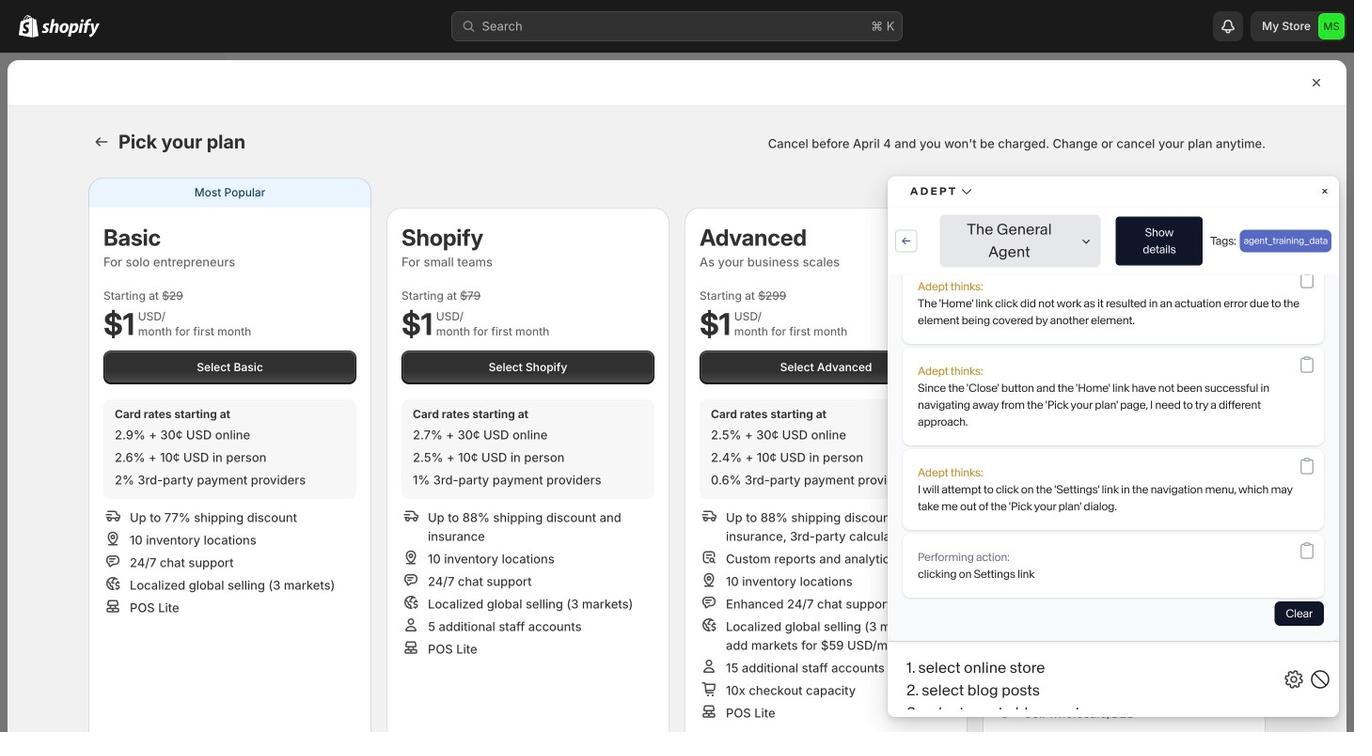 Task type: vqa. For each thing, say whether or not it's contained in the screenshot.
Settings dialog
yes



Task type: locate. For each thing, give the bounding box(es) containing it.
settings dialog
[[8, 60, 1347, 733]]

shopify image
[[41, 19, 100, 37]]



Task type: describe. For each thing, give the bounding box(es) containing it.
my store image
[[1319, 13, 1345, 40]]

shopify image
[[19, 15, 39, 37]]



